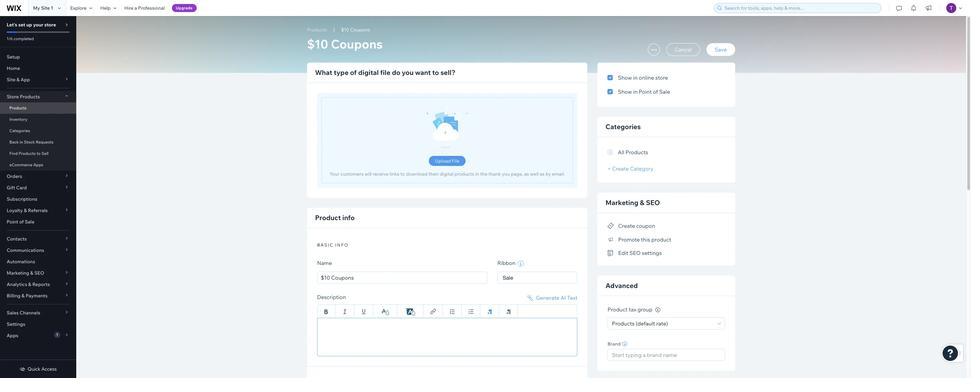 Task type: describe. For each thing, give the bounding box(es) containing it.
generate ai text button
[[526, 294, 578, 302]]

promote coupon image
[[608, 223, 615, 229]]

requests
[[36, 140, 54, 145]]

stock
[[24, 140, 35, 145]]

back
[[9, 140, 19, 145]]

group
[[638, 306, 653, 313]]

promote this product button
[[608, 235, 671, 244]]

& for billing & payments popup button
[[22, 293, 25, 299]]

1/6 completed
[[7, 36, 34, 41]]

in for stock
[[20, 140, 23, 145]]

promote this product
[[619, 236, 671, 243]]

links
[[390, 171, 399, 177]]

& inside $10 coupons form
[[640, 198, 645, 207]]

products
[[455, 171, 474, 177]]

up
[[26, 22, 32, 28]]

communications
[[7, 247, 44, 253]]

find
[[9, 151, 18, 156]]

products inside find products to sell link
[[19, 151, 36, 156]]

sale inside sidebar element
[[25, 219, 34, 225]]

description
[[317, 294, 346, 301]]

what type of digital file do you want to sell?
[[315, 68, 456, 77]]

seo inside button
[[630, 250, 641, 256]]

professional
[[138, 5, 165, 11]]

loyalty
[[7, 207, 23, 213]]

product
[[652, 236, 671, 243]]

channels
[[20, 310, 40, 316]]

let's set up your store
[[7, 22, 56, 28]]

marketing & seo inside marketing & seo popup button
[[7, 270, 44, 276]]

seo settings image
[[608, 250, 615, 256]]

in for point
[[633, 88, 638, 95]]

point of sale
[[7, 219, 34, 225]]

analytics
[[7, 281, 27, 287]]

product tax group
[[608, 306, 654, 313]]

app
[[21, 77, 30, 83]]

advanced
[[606, 282, 638, 290]]

create coupon button
[[608, 221, 655, 231]]

sell?
[[441, 68, 456, 77]]

hire a professional link
[[120, 0, 169, 16]]

find products to sell
[[9, 151, 49, 156]]

+
[[608, 165, 611, 172]]

back in stock requests
[[9, 140, 54, 145]]

1 vertical spatial $10
[[307, 36, 328, 52]]

communications button
[[0, 245, 76, 256]]

sales
[[7, 310, 19, 316]]

your
[[33, 22, 43, 28]]

show for show in point of sale
[[618, 88, 632, 95]]

store products button
[[0, 91, 76, 102]]

save
[[715, 46, 727, 53]]

0 vertical spatial create
[[612, 165, 629, 172]]

product for product tax group
[[608, 306, 628, 313]]

info for basic info
[[335, 242, 349, 248]]

info for product info
[[342, 213, 355, 222]]

in for online
[[633, 74, 638, 81]]

payments
[[26, 293, 48, 299]]

access
[[41, 366, 57, 372]]

my
[[33, 5, 40, 11]]

your
[[330, 171, 340, 177]]

show in online store
[[618, 74, 668, 81]]

Search for tools, apps, help & more... field
[[723, 3, 879, 13]]

2 vertical spatial to
[[401, 171, 405, 177]]

products link inside $10 coupons form
[[304, 26, 330, 33]]

site inside site & app dropdown button
[[7, 77, 15, 83]]

point of sale link
[[0, 216, 76, 228]]

categories inside $10 coupons form
[[606, 122, 641, 131]]

0 vertical spatial to
[[432, 68, 439, 77]]

quick
[[28, 366, 40, 372]]

inventory
[[9, 117, 27, 122]]

billing
[[7, 293, 20, 299]]

email.
[[552, 171, 565, 177]]

home
[[7, 65, 20, 71]]

category
[[630, 165, 654, 172]]

2 as from the left
[[540, 171, 545, 177]]

do
[[392, 68, 400, 77]]

1 as from the left
[[524, 171, 529, 177]]

upload file
[[435, 158, 460, 164]]

point inside sidebar element
[[7, 219, 18, 225]]

basic info
[[317, 242, 349, 248]]

1 horizontal spatial sale
[[503, 275, 513, 281]]

+ create category
[[608, 165, 654, 172]]

orders button
[[0, 171, 76, 182]]

hire a professional
[[124, 5, 165, 11]]

1 inside sidebar element
[[56, 333, 58, 337]]

save button
[[707, 43, 736, 56]]

product for product info
[[315, 213, 341, 222]]

marketing & seo button
[[0, 267, 76, 279]]

ecommerce
[[9, 162, 32, 167]]

seo inside popup button
[[34, 270, 44, 276]]

sidebar element
[[0, 16, 76, 378]]

hire
[[124, 5, 133, 11]]

to inside sidebar element
[[37, 151, 41, 156]]

Add a product name text field
[[317, 272, 488, 284]]

subscriptions link
[[0, 193, 76, 205]]

sales channels
[[7, 310, 40, 316]]

1 vertical spatial $10 coupons
[[307, 36, 383, 52]]

edit seo settings
[[619, 250, 662, 256]]

automations
[[7, 259, 35, 265]]

& for loyalty & referrals 'dropdown button'
[[24, 207, 27, 213]]

marketing & seo inside $10 coupons form
[[606, 198, 660, 207]]

2 horizontal spatial sale
[[659, 88, 670, 95]]

edit
[[619, 250, 628, 256]]

let's
[[7, 22, 17, 28]]



Task type: locate. For each thing, give the bounding box(es) containing it.
0 vertical spatial sale
[[659, 88, 670, 95]]

apps down settings
[[7, 333, 18, 339]]

sell
[[41, 151, 49, 156]]

1 down settings link
[[56, 333, 58, 337]]

in left the the on the top of the page
[[475, 171, 479, 177]]

$10
[[341, 27, 349, 33], [307, 36, 328, 52]]

0 vertical spatial products link
[[304, 26, 330, 33]]

1 horizontal spatial marketing
[[606, 198, 639, 207]]

marketing inside $10 coupons form
[[606, 198, 639, 207]]

0 horizontal spatial marketing
[[7, 270, 29, 276]]

of inside sidebar element
[[19, 219, 24, 225]]

receive
[[373, 171, 389, 177]]

reports
[[32, 281, 50, 287]]

seo down automations link
[[34, 270, 44, 276]]

1 horizontal spatial marketing & seo
[[606, 198, 660, 207]]

categories up the all at the top of page
[[606, 122, 641, 131]]

file
[[452, 158, 460, 164]]

$10 coupons form
[[76, 16, 971, 378]]

you
[[402, 68, 414, 77], [502, 171, 510, 177]]

false text field
[[317, 318, 578, 356]]

of
[[350, 68, 357, 77], [653, 88, 658, 95], [19, 219, 24, 225]]

quick access
[[28, 366, 57, 372]]

will
[[365, 171, 372, 177]]

& for the analytics & reports popup button
[[28, 281, 31, 287]]

digital right the their
[[440, 171, 454, 177]]

coupons
[[350, 27, 370, 33], [331, 36, 383, 52]]

1 vertical spatial you
[[502, 171, 510, 177]]

show down show in online store
[[618, 88, 632, 95]]

0 vertical spatial product
[[315, 213, 341, 222]]

file
[[380, 68, 391, 77]]

1 vertical spatial store
[[656, 74, 668, 81]]

0 horizontal spatial you
[[402, 68, 414, 77]]

1 horizontal spatial product
[[608, 306, 628, 313]]

0 horizontal spatial store
[[44, 22, 56, 28]]

sale down loyalty & referrals
[[25, 219, 34, 225]]

create coupon
[[619, 223, 655, 229]]

contacts
[[7, 236, 27, 242]]

0 horizontal spatial site
[[7, 77, 15, 83]]

seo right edit on the bottom right
[[630, 250, 641, 256]]

brand
[[608, 341, 621, 347]]

0 horizontal spatial apps
[[7, 333, 18, 339]]

& up coupon
[[640, 198, 645, 207]]

your customers will receive links to download their digital products in the thank you page, as well as by email.
[[330, 171, 565, 177]]

to left "sell?"
[[432, 68, 439, 77]]

site down home
[[7, 77, 15, 83]]

1 horizontal spatial 1
[[56, 333, 58, 337]]

store right online
[[656, 74, 668, 81]]

point down online
[[639, 88, 652, 95]]

card
[[16, 185, 27, 191]]

you right "do"
[[402, 68, 414, 77]]

2 vertical spatial seo
[[34, 270, 44, 276]]

0 horizontal spatial categories
[[9, 128, 30, 133]]

1 horizontal spatial to
[[401, 171, 405, 177]]

& for marketing & seo popup button in the bottom of the page
[[30, 270, 33, 276]]

show for show in online store
[[618, 74, 632, 81]]

sale
[[659, 88, 670, 95], [25, 219, 34, 225], [503, 275, 513, 281]]

online
[[639, 74, 654, 81]]

promote image
[[608, 237, 615, 243]]

in down show in online store
[[633, 88, 638, 95]]

as left well
[[524, 171, 529, 177]]

basic
[[317, 242, 334, 248]]

0 horizontal spatial 1
[[51, 5, 53, 11]]

marketing & seo up create coupon button
[[606, 198, 660, 207]]

1 vertical spatial marketing
[[7, 270, 29, 276]]

text
[[567, 295, 578, 301]]

0 horizontal spatial seo
[[34, 270, 44, 276]]

1 vertical spatial of
[[653, 88, 658, 95]]

settings
[[642, 250, 662, 256]]

1 horizontal spatial products link
[[304, 26, 330, 33]]

apps down find products to sell link
[[33, 162, 43, 167]]

1 horizontal spatial site
[[41, 5, 50, 11]]

thank
[[489, 171, 501, 177]]

0 vertical spatial digital
[[358, 68, 379, 77]]

upgrade
[[176, 5, 193, 10]]

seo up coupon
[[646, 198, 660, 207]]

Start typing a brand name field
[[610, 349, 723, 361]]

0 vertical spatial show
[[618, 74, 632, 81]]

by
[[546, 171, 551, 177]]

gift card button
[[0, 182, 76, 193]]

upload file button
[[429, 156, 466, 166]]

site & app
[[7, 77, 30, 83]]

1 vertical spatial seo
[[630, 250, 641, 256]]

in inside "link"
[[20, 140, 23, 145]]

find products to sell link
[[0, 148, 76, 159]]

1 horizontal spatial as
[[540, 171, 545, 177]]

of down loyalty & referrals
[[19, 219, 24, 225]]

download
[[406, 171, 428, 177]]

0 vertical spatial marketing & seo
[[606, 198, 660, 207]]

promote
[[619, 236, 640, 243]]

1 show from the top
[[618, 74, 632, 81]]

show
[[618, 74, 632, 81], [618, 88, 632, 95]]

0 horizontal spatial of
[[19, 219, 24, 225]]

1 vertical spatial sale
[[25, 219, 34, 225]]

product
[[315, 213, 341, 222], [608, 306, 628, 313]]

0 vertical spatial store
[[44, 22, 56, 28]]

create up 'promote'
[[619, 223, 635, 229]]

0 horizontal spatial as
[[524, 171, 529, 177]]

create right +
[[612, 165, 629, 172]]

1 vertical spatial products link
[[0, 102, 76, 114]]

0 vertical spatial you
[[402, 68, 414, 77]]

1 horizontal spatial seo
[[630, 250, 641, 256]]

info up basic info
[[342, 213, 355, 222]]

product info
[[315, 213, 355, 222]]

store
[[7, 94, 19, 100]]

products inside store products popup button
[[20, 94, 40, 100]]

ecommerce apps link
[[0, 159, 76, 171]]

0 horizontal spatial to
[[37, 151, 41, 156]]

in left online
[[633, 74, 638, 81]]

marketing up analytics on the bottom of page
[[7, 270, 29, 276]]

2 horizontal spatial to
[[432, 68, 439, 77]]

marketing up create coupon button
[[606, 198, 639, 207]]

settings
[[7, 321, 25, 327]]

1 vertical spatial product
[[608, 306, 628, 313]]

setup
[[7, 54, 20, 60]]

info right the basic
[[335, 242, 349, 248]]

name
[[317, 260, 332, 266]]

my site 1
[[33, 5, 53, 11]]

2 horizontal spatial of
[[653, 88, 658, 95]]

1 horizontal spatial $10
[[341, 27, 349, 33]]

setup link
[[0, 51, 76, 63]]

& right loyalty
[[24, 207, 27, 213]]

show left online
[[618, 74, 632, 81]]

as left by
[[540, 171, 545, 177]]

store right your
[[44, 22, 56, 28]]

site
[[41, 5, 50, 11], [7, 77, 15, 83]]

1 vertical spatial digital
[[440, 171, 454, 177]]

1 horizontal spatial of
[[350, 68, 357, 77]]

all
[[618, 149, 625, 156]]

1 vertical spatial show
[[618, 88, 632, 95]]

& left reports
[[28, 281, 31, 287]]

& right billing
[[22, 293, 25, 299]]

ecommerce apps
[[9, 162, 43, 167]]

& up analytics & reports
[[30, 270, 33, 276]]

1 vertical spatial to
[[37, 151, 41, 156]]

referrals
[[28, 207, 48, 213]]

to left sell at left top
[[37, 151, 41, 156]]

cancel button
[[667, 43, 700, 56]]

store inside sidebar element
[[44, 22, 56, 28]]

1 horizontal spatial categories
[[606, 122, 641, 131]]

$10 coupons
[[341, 27, 370, 33], [307, 36, 383, 52]]

site & app button
[[0, 74, 76, 85]]

1 right my
[[51, 5, 53, 11]]

orders
[[7, 173, 22, 179]]

settings link
[[0, 319, 76, 330]]

the
[[480, 171, 488, 177]]

1 horizontal spatial digital
[[440, 171, 454, 177]]

0 vertical spatial $10
[[341, 27, 349, 33]]

2 show from the top
[[618, 88, 632, 95]]

1 horizontal spatial store
[[656, 74, 668, 81]]

this
[[641, 236, 650, 243]]

site right my
[[41, 5, 50, 11]]

1 vertical spatial 1
[[56, 333, 58, 337]]

1 horizontal spatial apps
[[33, 162, 43, 167]]

to right links
[[401, 171, 405, 177]]

what
[[315, 68, 332, 77]]

home link
[[0, 63, 76, 74]]

type
[[334, 68, 349, 77]]

0 vertical spatial marketing
[[606, 198, 639, 207]]

0 horizontal spatial point
[[7, 219, 18, 225]]

subscriptions
[[7, 196, 37, 202]]

create inside button
[[619, 223, 635, 229]]

0 horizontal spatial product
[[315, 213, 341, 222]]

want
[[415, 68, 431, 77]]

quick access button
[[20, 366, 57, 372]]

product left tax
[[608, 306, 628, 313]]

marketing inside popup button
[[7, 270, 29, 276]]

1 vertical spatial marketing & seo
[[7, 270, 44, 276]]

digital left file
[[358, 68, 379, 77]]

completed
[[14, 36, 34, 41]]

in right back
[[20, 140, 23, 145]]

0 horizontal spatial $10
[[307, 36, 328, 52]]

show in point of sale
[[618, 88, 670, 95]]

&
[[17, 77, 20, 83], [640, 198, 645, 207], [24, 207, 27, 213], [30, 270, 33, 276], [28, 281, 31, 287], [22, 293, 25, 299]]

1/6
[[7, 36, 13, 41]]

1 vertical spatial point
[[7, 219, 18, 225]]

sale down ribbon
[[503, 275, 513, 281]]

0 vertical spatial seo
[[646, 198, 660, 207]]

1 vertical spatial create
[[619, 223, 635, 229]]

point inside $10 coupons form
[[639, 88, 652, 95]]

1
[[51, 5, 53, 11], [56, 333, 58, 337]]

0 vertical spatial 1
[[51, 5, 53, 11]]

0 horizontal spatial marketing & seo
[[7, 270, 44, 276]]

marketing
[[606, 198, 639, 207], [7, 270, 29, 276]]

categories inside sidebar element
[[9, 128, 30, 133]]

& for site & app dropdown button
[[17, 77, 20, 83]]

1 vertical spatial apps
[[7, 333, 18, 339]]

0 vertical spatial apps
[[33, 162, 43, 167]]

1 vertical spatial site
[[7, 77, 15, 83]]

1 vertical spatial coupons
[[331, 36, 383, 52]]

cancel
[[675, 46, 692, 53]]

page,
[[511, 171, 523, 177]]

2 vertical spatial sale
[[503, 275, 513, 281]]

& inside 'dropdown button'
[[24, 207, 27, 213]]

0 horizontal spatial sale
[[25, 219, 34, 225]]

& left app
[[17, 77, 20, 83]]

0 vertical spatial point
[[639, 88, 652, 95]]

contacts button
[[0, 233, 76, 245]]

coupon
[[636, 223, 655, 229]]

point down loyalty
[[7, 219, 18, 225]]

0 horizontal spatial products link
[[0, 102, 76, 114]]

gift
[[7, 185, 15, 191]]

0 horizontal spatial digital
[[358, 68, 379, 77]]

well
[[530, 171, 539, 177]]

0 vertical spatial site
[[41, 5, 50, 11]]

of right type
[[350, 68, 357, 77]]

info tooltip image
[[656, 308, 661, 313]]

help button
[[96, 0, 120, 16]]

categories down inventory
[[9, 128, 30, 133]]

0 vertical spatial info
[[342, 213, 355, 222]]

edit seo settings button
[[608, 248, 662, 258]]

0 vertical spatial $10 coupons
[[341, 27, 370, 33]]

you left page,
[[502, 171, 510, 177]]

0 vertical spatial of
[[350, 68, 357, 77]]

analytics & reports
[[7, 281, 50, 287]]

1 vertical spatial info
[[335, 242, 349, 248]]

2 horizontal spatial seo
[[646, 198, 660, 207]]

0 vertical spatial coupons
[[350, 27, 370, 33]]

ribbon
[[498, 260, 517, 266]]

& inside dropdown button
[[17, 77, 20, 83]]

store products
[[7, 94, 40, 100]]

1 horizontal spatial you
[[502, 171, 510, 177]]

loyalty & referrals
[[7, 207, 48, 213]]

1 horizontal spatial point
[[639, 88, 652, 95]]

marketing & seo up analytics & reports
[[7, 270, 44, 276]]

store inside $10 coupons form
[[656, 74, 668, 81]]

sale down show in online store
[[659, 88, 670, 95]]

ai
[[561, 295, 566, 301]]

product up the basic
[[315, 213, 341, 222]]

of down online
[[653, 88, 658, 95]]

categories link
[[0, 125, 76, 137]]

2 vertical spatial of
[[19, 219, 24, 225]]

info
[[342, 213, 355, 222], [335, 242, 349, 248]]



Task type: vqa. For each thing, say whether or not it's contained in the screenshot.
fails
no



